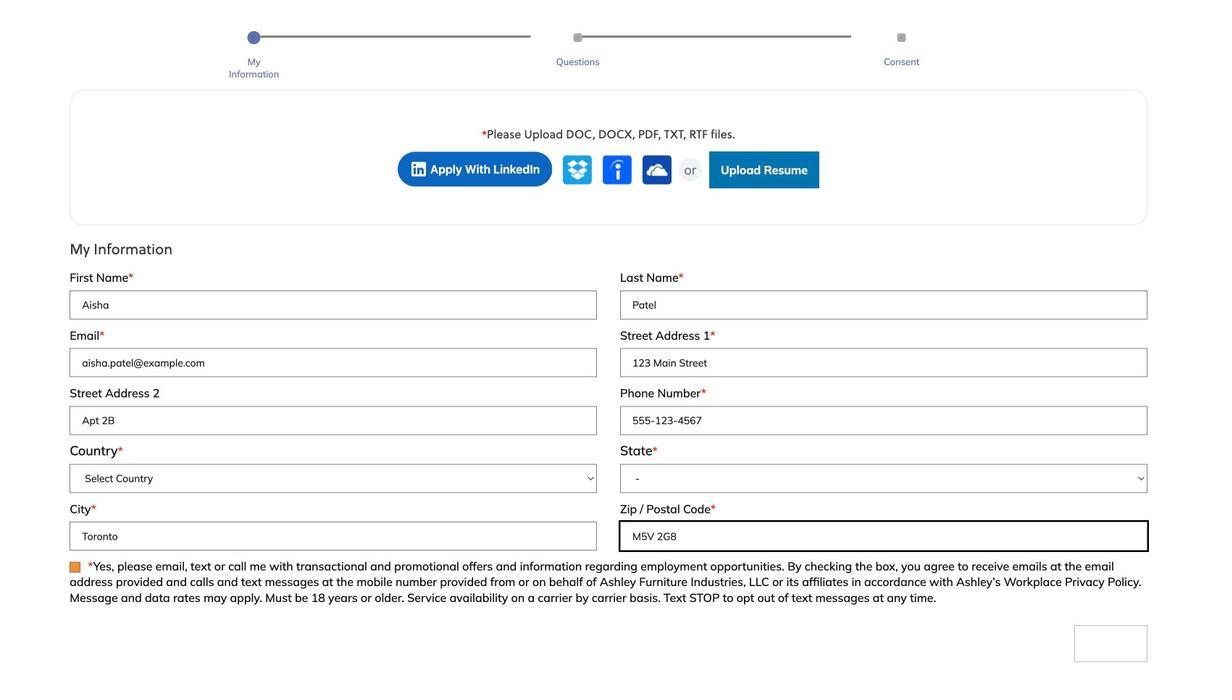 Task type: locate. For each thing, give the bounding box(es) containing it.
Street Address 1 text field
[[620, 348, 1148, 377]]

Last Name text field
[[620, 290, 1148, 319]]

None checkbox
[[70, 562, 81, 573]]

group
[[107, 127, 1111, 189]]

Zip / Postal Code text field
[[620, 522, 1148, 551]]

City text field
[[70, 522, 597, 551]]



Task type: describe. For each thing, give the bounding box(es) containing it.
Street Address 2 text field
[[70, 406, 597, 435]]

Email text field
[[70, 348, 597, 377]]

First Name text field
[[70, 290, 597, 319]]

Phone Number text field
[[620, 406, 1148, 435]]



